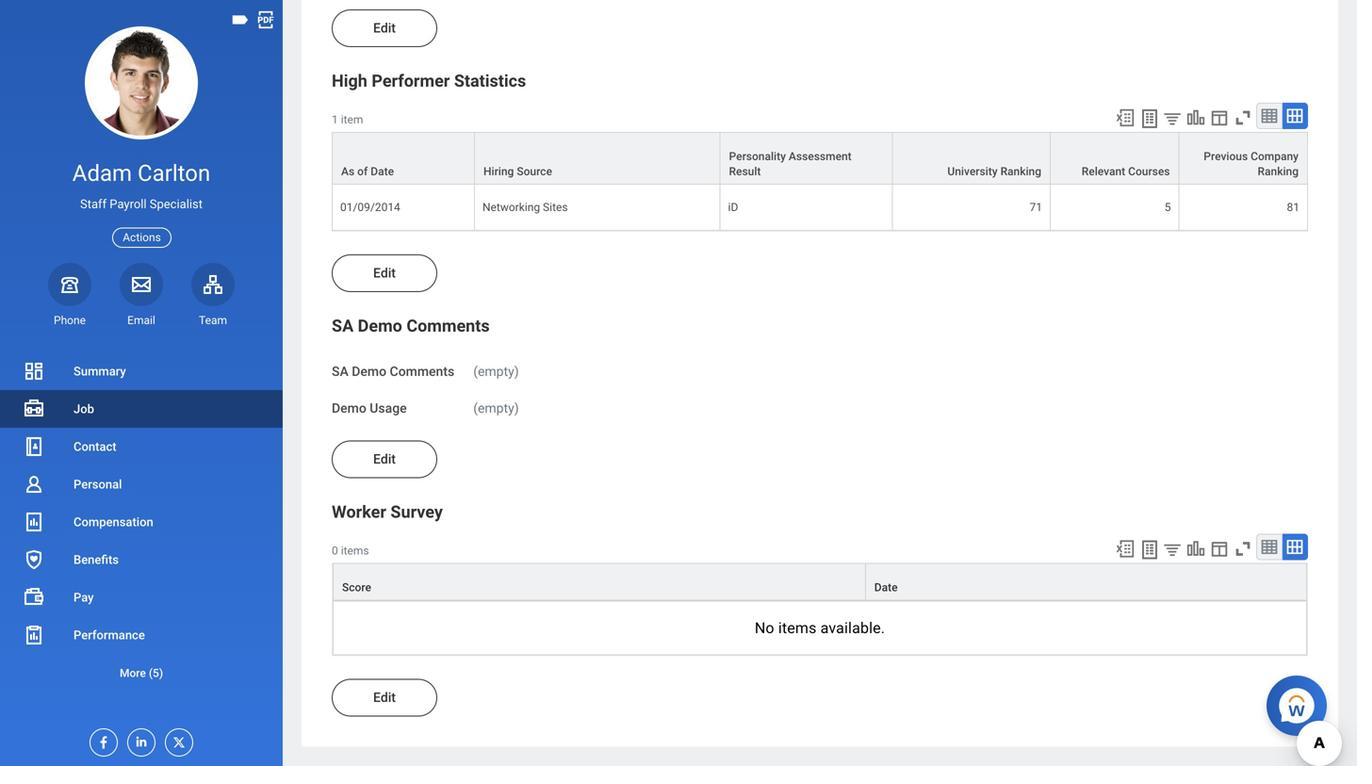 Task type: locate. For each thing, give the bounding box(es) containing it.
date right the of
[[371, 165, 394, 179]]

select to filter grid data image left view worker - expand/collapse chart icon
[[1162, 540, 1183, 560]]

pay image
[[23, 586, 45, 609]]

pay
[[74, 591, 94, 605]]

1 select to filter grid data image from the top
[[1162, 109, 1183, 129]]

performance image
[[23, 624, 45, 647]]

1 vertical spatial sa
[[332, 364, 349, 380]]

0 vertical spatial sa
[[332, 317, 354, 337]]

worker survey
[[332, 503, 443, 523]]

personality assessment result button
[[721, 133, 892, 184]]

date up available.
[[875, 582, 898, 595]]

click to view/edit grid preferences image left fullscreen icon
[[1209, 108, 1230, 129]]

0 vertical spatial sa demo comments
[[332, 317, 490, 337]]

high performer statistics group
[[332, 70, 1308, 232]]

date inside popup button
[[371, 165, 394, 179]]

phone button
[[48, 263, 91, 328]]

2 (empty) from the top
[[473, 401, 519, 416]]

items right 0
[[341, 545, 369, 558]]

hiring source button
[[475, 133, 720, 184]]

1 sa from the top
[[332, 317, 354, 337]]

0 horizontal spatial ranking
[[1001, 165, 1042, 179]]

more
[[120, 667, 146, 680]]

click to view/edit grid preferences image
[[1209, 108, 1230, 129], [1209, 539, 1230, 560]]

previous company ranking
[[1204, 150, 1299, 179]]

compensation link
[[0, 503, 283, 541]]

2 toolbar from the top
[[1107, 535, 1308, 564]]

job image
[[23, 398, 45, 420]]

relevant courses button
[[1051, 133, 1179, 184]]

no items available.
[[755, 620, 885, 638]]

1 vertical spatial click to view/edit grid preferences image
[[1209, 539, 1230, 560]]

worker survey group
[[332, 502, 1308, 657]]

personal image
[[23, 473, 45, 496]]

0 vertical spatial toolbar
[[1107, 103, 1308, 132]]

payroll
[[110, 197, 147, 211]]

select to filter grid data image
[[1162, 109, 1183, 129], [1162, 540, 1183, 560]]

source
[[517, 165, 552, 179]]

export to worksheets image right export to excel icon
[[1139, 108, 1161, 130]]

1 sa demo comments from the top
[[332, 317, 490, 337]]

view printable version (pdf) image
[[255, 9, 276, 30]]

toolbar
[[1107, 103, 1308, 132], [1107, 535, 1308, 564]]

toolbar inside high performer statistics 'group'
[[1107, 103, 1308, 132]]

sa
[[332, 317, 354, 337], [332, 364, 349, 380]]

personal
[[74, 477, 122, 492]]

2 ranking from the left
[[1258, 165, 1299, 179]]

ranking
[[1001, 165, 1042, 179], [1258, 165, 1299, 179]]

1 vertical spatial export to worksheets image
[[1139, 539, 1161, 562]]

toolbar for worker survey
[[1107, 535, 1308, 564]]

01/09/2014
[[340, 201, 400, 214]]

performance link
[[0, 617, 283, 654]]

high
[[332, 72, 368, 91]]

adam carlton
[[72, 160, 210, 187]]

demo usage
[[332, 401, 407, 416]]

hiring
[[484, 165, 514, 179]]

export to worksheets image right export to excel image
[[1139, 539, 1161, 562]]

edit for first edit button from the top of the page
[[373, 21, 396, 36]]

0 vertical spatial click to view/edit grid preferences image
[[1209, 108, 1230, 129]]

list
[[0, 353, 283, 692]]

tag image
[[230, 9, 251, 30]]

table image
[[1260, 538, 1279, 557]]

select to filter grid data image left view worker - expand/collapse chart image
[[1162, 109, 1183, 129]]

team
[[199, 314, 227, 327]]

job
[[74, 402, 94, 416]]

row
[[332, 132, 1308, 185], [332, 185, 1308, 231], [333, 564, 1308, 602]]

1 horizontal spatial date
[[875, 582, 898, 595]]

comments
[[407, 317, 490, 337], [390, 364, 455, 380]]

1 horizontal spatial items
[[779, 620, 817, 638]]

networking sites
[[483, 201, 568, 214]]

as of date button
[[333, 133, 474, 184]]

toolbar inside worker survey group
[[1107, 535, 1308, 564]]

5
[[1165, 201, 1171, 214]]

edit button
[[332, 10, 437, 48], [332, 255, 437, 293], [332, 441, 437, 479], [332, 680, 437, 717]]

toolbar for high performer statistics
[[1107, 103, 1308, 132]]

1 export to worksheets image from the top
[[1139, 108, 1161, 130]]

ranking down company
[[1258, 165, 1299, 179]]

phone adam carlton element
[[48, 313, 91, 328]]

sa demo comments
[[332, 317, 490, 337], [332, 364, 455, 380]]

relevant courses
[[1082, 165, 1170, 179]]

0 horizontal spatial items
[[341, 545, 369, 558]]

3 edit from the top
[[373, 452, 396, 468]]

edit for 3rd edit button from the bottom
[[373, 266, 396, 281]]

0 vertical spatial export to worksheets image
[[1139, 108, 1161, 130]]

staff payroll specialist
[[80, 197, 203, 211]]

edit for 1st edit button from the bottom
[[373, 691, 396, 706]]

1 (empty) from the top
[[473, 364, 519, 380]]

export to worksheets image
[[1139, 108, 1161, 130], [1139, 539, 1161, 562]]

row containing personality assessment result
[[332, 132, 1308, 185]]

previous
[[1204, 150, 1248, 164]]

0 horizontal spatial date
[[371, 165, 394, 179]]

(empty) for demo usage
[[473, 401, 519, 416]]

date button
[[866, 565, 1307, 601]]

1
[[332, 114, 338, 127]]

list containing summary
[[0, 353, 283, 692]]

team adam carlton element
[[191, 313, 235, 328]]

2 sa demo comments from the top
[[332, 364, 455, 380]]

ranking inside university ranking popup button
[[1001, 165, 1042, 179]]

2 select to filter grid data image from the top
[[1162, 540, 1183, 560]]

edit
[[373, 21, 396, 36], [373, 266, 396, 281], [373, 452, 396, 468], [373, 691, 396, 706]]

1 vertical spatial toolbar
[[1107, 535, 1308, 564]]

networking
[[483, 201, 540, 214]]

benefits image
[[23, 549, 45, 571]]

4 edit from the top
[[373, 691, 396, 706]]

export to excel image
[[1115, 108, 1136, 129]]

staff
[[80, 197, 107, 211]]

score button
[[334, 565, 865, 601]]

items
[[341, 545, 369, 558], [779, 620, 817, 638]]

email
[[127, 314, 155, 327]]

university ranking
[[948, 165, 1042, 179]]

demo up usage
[[358, 317, 402, 337]]

sites
[[543, 201, 568, 214]]

items right no
[[779, 620, 817, 638]]

1 item
[[332, 114, 363, 127]]

1 ranking from the left
[[1001, 165, 1042, 179]]

date
[[371, 165, 394, 179], [875, 582, 898, 595]]

adam
[[72, 160, 132, 187]]

0 vertical spatial items
[[341, 545, 369, 558]]

row inside worker survey group
[[333, 564, 1308, 602]]

1 vertical spatial items
[[779, 620, 817, 638]]

1 vertical spatial select to filter grid data image
[[1162, 540, 1183, 560]]

relevant
[[1082, 165, 1126, 179]]

company
[[1251, 150, 1299, 164]]

2 edit from the top
[[373, 266, 396, 281]]

demo up demo usage
[[352, 364, 387, 380]]

job link
[[0, 390, 283, 428]]

0 vertical spatial demo
[[358, 317, 402, 337]]

2 export to worksheets image from the top
[[1139, 539, 1161, 562]]

(empty)
[[473, 364, 519, 380], [473, 401, 519, 416]]

table image
[[1260, 107, 1279, 126]]

0 vertical spatial date
[[371, 165, 394, 179]]

2 click to view/edit grid preferences image from the top
[[1209, 539, 1230, 560]]

1 click to view/edit grid preferences image from the top
[[1209, 108, 1230, 129]]

1 edit button from the top
[[332, 10, 437, 48]]

more (5)
[[120, 667, 163, 680]]

row containing score
[[333, 564, 1308, 602]]

0 vertical spatial select to filter grid data image
[[1162, 109, 1183, 129]]

demo
[[358, 317, 402, 337], [352, 364, 387, 380], [332, 401, 367, 416]]

1 vertical spatial demo
[[352, 364, 387, 380]]

0 vertical spatial (empty)
[[473, 364, 519, 380]]

(empty) for sa demo comments
[[473, 364, 519, 380]]

1 vertical spatial (empty)
[[473, 401, 519, 416]]

score
[[342, 582, 371, 595]]

81
[[1287, 201, 1300, 214]]

row containing 01/09/2014
[[332, 185, 1308, 231]]

edit for 3rd edit button
[[373, 452, 396, 468]]

demo left usage
[[332, 401, 367, 416]]

available.
[[821, 620, 885, 638]]

summary
[[74, 364, 126, 378]]

1 vertical spatial date
[[875, 582, 898, 595]]

ranking up 71
[[1001, 165, 1042, 179]]

1 vertical spatial sa demo comments
[[332, 364, 455, 380]]

3 edit button from the top
[[332, 441, 437, 479]]

x image
[[166, 730, 187, 750]]

high performer statistics
[[332, 72, 526, 91]]

1 edit from the top
[[373, 21, 396, 36]]

personal link
[[0, 466, 283, 503]]

university ranking button
[[893, 133, 1050, 184]]

1 toolbar from the top
[[1107, 103, 1308, 132]]

71
[[1030, 201, 1043, 214]]

click to view/edit grid preferences image right view worker - expand/collapse chart icon
[[1209, 539, 1230, 560]]

phone image
[[57, 273, 83, 296]]

1 horizontal spatial ranking
[[1258, 165, 1299, 179]]

benefits link
[[0, 541, 283, 579]]

of
[[357, 165, 368, 179]]

performer
[[372, 72, 450, 91]]



Task type: vqa. For each thing, say whether or not it's contained in the screenshot.
time image
no



Task type: describe. For each thing, give the bounding box(es) containing it.
view team image
[[202, 273, 224, 296]]

specialist
[[150, 197, 203, 211]]

2 edit button from the top
[[332, 255, 437, 293]]

sa demo comments group
[[332, 315, 1308, 419]]

survey
[[391, 503, 443, 523]]

as of date
[[341, 165, 394, 179]]

row for worker survey
[[333, 564, 1308, 602]]

1 vertical spatial comments
[[390, 364, 455, 380]]

university
[[948, 165, 998, 179]]

sa demo comments button
[[332, 317, 490, 337]]

email button
[[120, 263, 163, 328]]

fullscreen image
[[1233, 539, 1254, 560]]

actions button
[[112, 228, 171, 248]]

personality
[[729, 150, 786, 164]]

expand table image
[[1286, 107, 1305, 126]]

result
[[729, 165, 761, 179]]

date inside popup button
[[875, 582, 898, 595]]

2 vertical spatial demo
[[332, 401, 367, 416]]

0
[[332, 545, 338, 558]]

high performer statistics button
[[332, 72, 526, 91]]

mail image
[[130, 273, 153, 296]]

linkedin image
[[128, 730, 149, 749]]

compensation image
[[23, 511, 45, 534]]

fullscreen image
[[1233, 108, 1254, 129]]

items for 0
[[341, 545, 369, 558]]

summary image
[[23, 360, 45, 383]]

team link
[[191, 263, 235, 328]]

personality assessment result
[[729, 150, 852, 179]]

items for no
[[779, 620, 817, 638]]

export to worksheets image for high performer statistics
[[1139, 108, 1161, 130]]

4 edit button from the top
[[332, 680, 437, 717]]

facebook image
[[90, 730, 111, 750]]

row for high performer statistics
[[332, 132, 1308, 185]]

view worker - expand/collapse chart image
[[1186, 539, 1207, 560]]

benefits
[[74, 553, 119, 567]]

id
[[728, 201, 738, 214]]

phone
[[54, 314, 86, 327]]

summary link
[[0, 353, 283, 390]]

hiring source
[[484, 165, 552, 179]]

select to filter grid data image for worker survey
[[1162, 540, 1183, 560]]

compensation
[[74, 515, 153, 529]]

contact image
[[23, 436, 45, 458]]

item
[[341, 114, 363, 127]]

2 sa from the top
[[332, 364, 349, 380]]

contact link
[[0, 428, 283, 466]]

click to view/edit grid preferences image for high performer statistics
[[1209, 108, 1230, 129]]

courses
[[1129, 165, 1170, 179]]

as
[[341, 165, 355, 179]]

click to view/edit grid preferences image for worker survey
[[1209, 539, 1230, 560]]

actions
[[123, 231, 161, 244]]

no
[[755, 620, 775, 638]]

more (5) button
[[0, 662, 283, 685]]

email adam carlton element
[[120, 313, 163, 328]]

carlton
[[138, 160, 210, 187]]

worker
[[332, 503, 386, 523]]

select to filter grid data image for high performer statistics
[[1162, 109, 1183, 129]]

export to worksheets image for worker survey
[[1139, 539, 1161, 562]]

navigation pane region
[[0, 0, 283, 766]]

previous company ranking button
[[1180, 133, 1308, 184]]

usage
[[370, 401, 407, 416]]

statistics
[[454, 72, 526, 91]]

(5)
[[149, 667, 163, 680]]

contact
[[74, 440, 117, 454]]

0 vertical spatial comments
[[407, 317, 490, 337]]

assessment
[[789, 150, 852, 164]]

ranking inside the previous company ranking
[[1258, 165, 1299, 179]]

performance
[[74, 628, 145, 642]]

worker survey button
[[332, 503, 443, 523]]

more (5) button
[[0, 654, 283, 692]]

export to excel image
[[1115, 539, 1136, 560]]

view worker - expand/collapse chart image
[[1186, 108, 1207, 129]]

0 items
[[332, 545, 369, 558]]

expand table image
[[1286, 538, 1305, 557]]

pay link
[[0, 579, 283, 617]]



